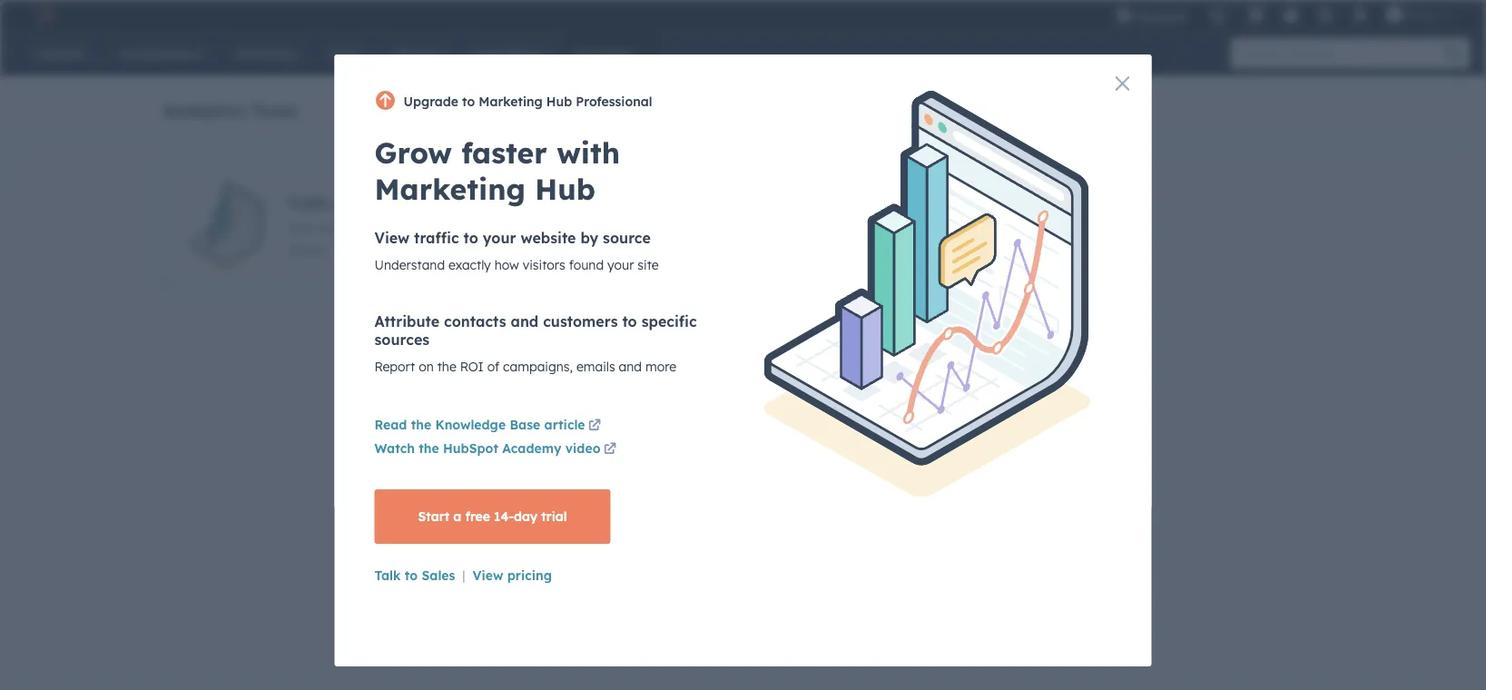 Task type: vqa. For each thing, say whether or not it's contained in the screenshot.
sources,
yes



Task type: locate. For each thing, give the bounding box(es) containing it.
analytics left the tools
[[162, 99, 245, 121]]

traffic
[[599, 222, 631, 235]]

notifications button
[[1345, 0, 1376, 29]]

0 horizontal spatial analytics
[[162, 99, 245, 121]]

to
[[634, 222, 644, 235]]

None checkbox
[[162, 163, 729, 292]]

analytics
[[162, 99, 245, 121], [339, 194, 405, 213]]

analytics up pages,
[[339, 194, 405, 213]]

notifications image
[[1352, 8, 1369, 25]]

Search HubSpot search field
[[1232, 38, 1454, 69]]

funky
[[1407, 7, 1438, 22]]

1 vertical spatial analytics
[[339, 194, 405, 213]]

menu
[[1105, 0, 1465, 36]]

that
[[517, 222, 538, 235]]

marketplaces button
[[1238, 0, 1276, 29]]

hubspot link
[[22, 4, 68, 25]]

funky button
[[1376, 0, 1465, 29]]

1 horizontal spatial analytics
[[339, 194, 405, 213]]

are
[[541, 222, 558, 235]]

search image
[[1445, 45, 1461, 62]]

menu containing funky
[[1105, 0, 1465, 36]]

tools
[[251, 99, 298, 121]]

0 vertical spatial analytics
[[162, 99, 245, 121]]

help button
[[1276, 0, 1307, 29]]

analytics inside traffic analytics track sources, pages, topics and campaigns that are driving traffic to your website.
[[339, 194, 405, 213]]



Task type: describe. For each thing, give the bounding box(es) containing it.
sources,
[[317, 222, 359, 235]]

your
[[647, 222, 670, 235]]

and
[[434, 222, 453, 235]]

driving
[[561, 222, 596, 235]]

traffic
[[287, 194, 334, 213]]

hubspot image
[[33, 4, 54, 25]]

marketplaces image
[[1249, 8, 1265, 25]]

calling icon image
[[1210, 9, 1226, 25]]

pages,
[[362, 222, 396, 235]]

analytics tools
[[162, 99, 298, 121]]

topics
[[399, 222, 431, 235]]

search button
[[1436, 38, 1470, 69]]

settings image
[[1318, 8, 1334, 25]]

calling icon button
[[1202, 2, 1233, 29]]

upgrade
[[1136, 9, 1187, 24]]

track
[[287, 222, 314, 235]]

traffic analytics track sources, pages, topics and campaigns that are driving traffic to your website.
[[287, 194, 670, 257]]

campaigns
[[456, 222, 514, 235]]

upgrade image
[[1116, 8, 1132, 25]]

website.
[[287, 243, 328, 257]]

settings link
[[1307, 0, 1345, 29]]

help image
[[1283, 8, 1300, 25]]

funky town image
[[1387, 6, 1403, 23]]

none checkbox containing traffic analytics
[[162, 163, 729, 292]]



